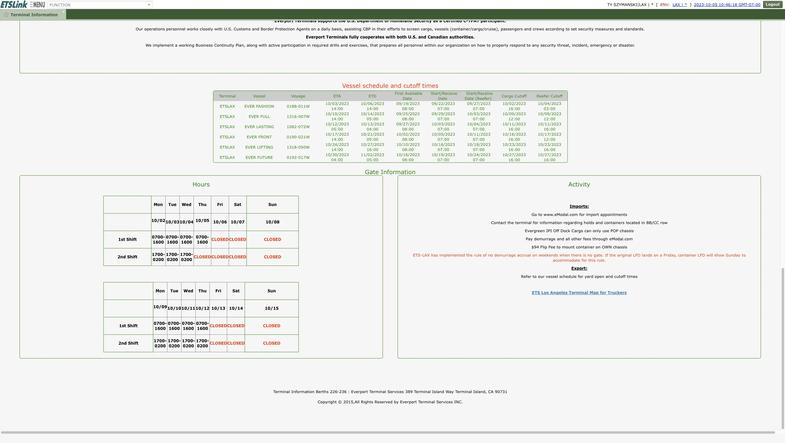 Task type: describe. For each thing, give the bounding box(es) containing it.
2 * from the left
[[686, 2, 688, 7]]

07:00
[[750, 2, 761, 7]]

logout link
[[764, 1, 783, 8]]

env:
[[661, 2, 671, 7]]

[
[[657, 2, 659, 7]]

szymanski|lax
[[614, 2, 647, 7]]

10-
[[707, 2, 713, 7]]

information
[[31, 12, 58, 17]]

Function text field
[[48, 1, 146, 8]]

logout
[[767, 2, 781, 7]]

ty szymanski|lax | * [ env: lax | * ] 2023-10-05 10:46:18 gmt-07:00
[[608, 2, 761, 7]]

gmt-
[[739, 2, 750, 7]]

1 | from the left
[[649, 2, 651, 7]]

terminal information link
[[0, 9, 66, 19]]

2 | from the left
[[682, 2, 684, 7]]

lax
[[673, 2, 681, 7]]



Task type: locate. For each thing, give the bounding box(es) containing it.
10:46:18
[[720, 2, 738, 7]]

| right 'lax'
[[682, 2, 684, 7]]

*
[[652, 2, 654, 7], [686, 2, 688, 7]]

]
[[691, 2, 692, 7]]

2023-
[[695, 2, 707, 7]]

|
[[649, 2, 651, 7], [682, 2, 684, 7]]

05
[[713, 2, 718, 7]]

ty
[[608, 2, 613, 7]]

* left ]
[[686, 2, 688, 7]]

| left the [
[[649, 2, 651, 7]]

0 horizontal spatial *
[[652, 2, 654, 7]]

* left the [
[[652, 2, 654, 7]]

terminal
[[11, 12, 30, 17]]

terminal information
[[11, 12, 58, 17]]

1 * from the left
[[652, 2, 654, 7]]

1 horizontal spatial *
[[686, 2, 688, 7]]

1 horizontal spatial |
[[682, 2, 684, 7]]

0 horizontal spatial |
[[649, 2, 651, 7]]



Task type: vqa. For each thing, say whether or not it's contained in the screenshot.
second | from the left
yes



